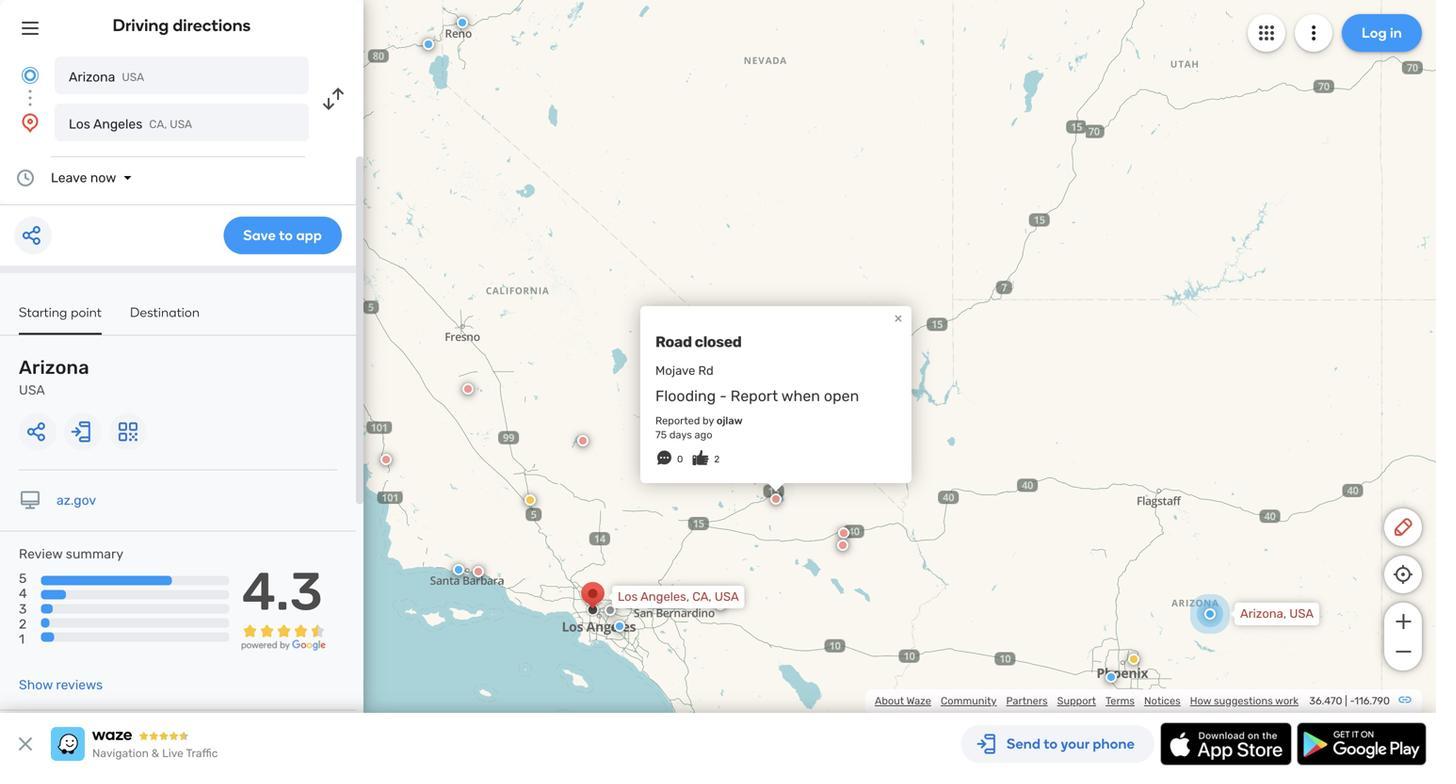 Task type: vqa. For each thing, say whether or not it's contained in the screenshot.
"Best"
no



Task type: locate. For each thing, give the bounding box(es) containing it.
1 vertical spatial road closed image
[[380, 454, 392, 465]]

starting
[[19, 304, 67, 320]]

police image
[[423, 39, 434, 50], [453, 564, 464, 575], [614, 621, 625, 632]]

road
[[655, 333, 692, 351]]

arizona down starting point button
[[19, 356, 89, 379]]

community link
[[941, 695, 997, 707]]

usa right angeles
[[170, 118, 192, 131]]

- right the |
[[1350, 695, 1355, 707]]

0 vertical spatial road closed image
[[462, 383, 474, 395]]

0 horizontal spatial los
[[69, 116, 90, 132]]

angeles,
[[640, 590, 689, 604]]

2 down 4
[[19, 616, 27, 632]]

1 vertical spatial arizona usa
[[19, 356, 89, 398]]

1 horizontal spatial police image
[[1106, 671, 1117, 683]]

ca, inside los angeles ca, usa
[[149, 118, 167, 131]]

arizona usa
[[69, 69, 144, 85], [19, 356, 89, 398]]

when
[[781, 387, 820, 405]]

zoom out image
[[1391, 640, 1415, 663]]

× link
[[890, 309, 907, 327]]

hazard image
[[525, 494, 536, 506]]

road closed image
[[462, 383, 474, 395], [380, 454, 392, 465]]

116.790
[[1355, 695, 1390, 707]]

-
[[720, 387, 727, 405], [1350, 695, 1355, 707]]

report
[[731, 387, 778, 405]]

2
[[714, 453, 720, 465], [19, 616, 27, 632]]

los left angeles,
[[618, 590, 638, 604]]

ca, right angeles
[[149, 118, 167, 131]]

los
[[69, 116, 90, 132], [618, 590, 638, 604]]

0 vertical spatial los
[[69, 116, 90, 132]]

work
[[1275, 695, 1299, 707]]

usa down starting point button
[[19, 382, 45, 398]]

0 horizontal spatial ca,
[[149, 118, 167, 131]]

arizona
[[69, 69, 115, 85], [19, 356, 89, 379]]

police image
[[457, 17, 468, 28], [1106, 671, 1117, 683]]

ca, right angeles,
[[692, 590, 712, 604]]

az.gov link
[[57, 493, 96, 508]]

computer image
[[19, 489, 41, 512]]

ca, for angeles
[[149, 118, 167, 131]]

suggestions
[[1214, 695, 1273, 707]]

arizona up angeles
[[69, 69, 115, 85]]

ca,
[[149, 118, 167, 131], [692, 590, 712, 604]]

traffic
[[186, 747, 218, 760]]

1 vertical spatial police image
[[453, 564, 464, 575]]

1 horizontal spatial ca,
[[692, 590, 712, 604]]

0 vertical spatial police image
[[457, 17, 468, 28]]

starting point
[[19, 304, 102, 320]]

1 horizontal spatial 2
[[714, 453, 720, 465]]

0 horizontal spatial police image
[[423, 39, 434, 50]]

0 horizontal spatial road closed image
[[380, 454, 392, 465]]

0 vertical spatial -
[[720, 387, 727, 405]]

arizona, usa
[[1240, 606, 1314, 621]]

about waze community partners support terms notices how suggestions work
[[875, 695, 1299, 707]]

1 horizontal spatial police image
[[453, 564, 464, 575]]

mojave rd flooding - report when open reported by ojlaw 75 days ago
[[655, 363, 859, 441]]

1 vertical spatial ca,
[[692, 590, 712, 604]]

destination
[[130, 304, 200, 320]]

reported
[[655, 414, 700, 427]]

1 vertical spatial -
[[1350, 695, 1355, 707]]

navigation
[[92, 747, 149, 760]]

0 horizontal spatial 2
[[19, 616, 27, 632]]

1 vertical spatial los
[[618, 590, 638, 604]]

reviews
[[56, 677, 103, 693]]

0 horizontal spatial police image
[[457, 17, 468, 28]]

|
[[1345, 695, 1347, 707]]

0 horizontal spatial -
[[720, 387, 727, 405]]

2 inside 5 4 3 2 1
[[19, 616, 27, 632]]

2 right the 0 on the left bottom
[[714, 453, 720, 465]]

ago
[[695, 428, 712, 441]]

community
[[941, 695, 997, 707]]

4
[[19, 586, 27, 601]]

- inside mojave rd flooding - report when open reported by ojlaw 75 days ago
[[720, 387, 727, 405]]

los angeles ca, usa
[[69, 116, 192, 132]]

notices link
[[1144, 695, 1181, 707]]

0 vertical spatial ca,
[[149, 118, 167, 131]]

leave now
[[51, 170, 116, 186]]

support
[[1057, 695, 1096, 707]]

arizona usa up angeles
[[69, 69, 144, 85]]

rd
[[698, 363, 714, 378]]

pencil image
[[1392, 516, 1414, 539]]

2 vertical spatial police image
[[614, 621, 625, 632]]

los for angeles,
[[618, 590, 638, 604]]

closed
[[695, 333, 742, 351]]

road closed
[[655, 333, 742, 351]]

1 vertical spatial 2
[[19, 616, 27, 632]]

az.gov
[[57, 493, 96, 508]]

review summary
[[19, 546, 123, 562]]

los left angeles
[[69, 116, 90, 132]]

show
[[19, 677, 53, 693]]

×
[[894, 309, 903, 327]]

1 horizontal spatial los
[[618, 590, 638, 604]]

link image
[[1397, 692, 1413, 707]]

- up ojlaw
[[720, 387, 727, 405]]

arizona usa down starting point button
[[19, 356, 89, 398]]

usa
[[122, 71, 144, 84], [170, 118, 192, 131], [19, 382, 45, 398], [715, 590, 739, 604], [1289, 606, 1314, 621]]

starting point button
[[19, 304, 102, 335]]

mojave
[[655, 363, 695, 378]]

summary
[[66, 546, 123, 562]]

point
[[71, 304, 102, 320]]

road closed image
[[577, 435, 589, 446], [838, 527, 849, 539], [837, 540, 848, 551], [473, 566, 484, 577], [715, 599, 726, 610]]

5
[[19, 571, 27, 586]]

terms link
[[1106, 695, 1135, 707]]



Task type: describe. For each thing, give the bounding box(es) containing it.
75
[[655, 428, 667, 441]]

usa up los angeles ca, usa
[[122, 71, 144, 84]]

accident image
[[605, 605, 616, 616]]

0 vertical spatial arizona
[[69, 69, 115, 85]]

los angeles, ca, usa
[[618, 590, 739, 604]]

notices
[[1144, 695, 1181, 707]]

usa right arizona,
[[1289, 606, 1314, 621]]

5 4 3 2 1
[[19, 571, 27, 647]]

0 vertical spatial 2
[[714, 453, 720, 465]]

flooding
[[655, 387, 716, 405]]

support link
[[1057, 695, 1096, 707]]

clock image
[[14, 167, 37, 189]]

about waze link
[[875, 695, 931, 707]]

directions
[[173, 15, 251, 35]]

1 vertical spatial arizona
[[19, 356, 89, 379]]

usa inside los angeles ca, usa
[[170, 118, 192, 131]]

1 vertical spatial police image
[[1106, 671, 1117, 683]]

days
[[669, 428, 692, 441]]

how suggestions work link
[[1190, 695, 1299, 707]]

2 horizontal spatial police image
[[614, 621, 625, 632]]

1 horizontal spatial road closed image
[[462, 383, 474, 395]]

now
[[90, 170, 116, 186]]

partners link
[[1006, 695, 1048, 707]]

open
[[824, 387, 859, 405]]

usa right angeles,
[[715, 590, 739, 604]]

driving directions
[[113, 15, 251, 35]]

0
[[677, 453, 683, 465]]

ca, for angeles,
[[692, 590, 712, 604]]

1 horizontal spatial -
[[1350, 695, 1355, 707]]

waze
[[906, 695, 931, 707]]

leave
[[51, 170, 87, 186]]

about
[[875, 695, 904, 707]]

36.470
[[1309, 695, 1342, 707]]

location image
[[19, 111, 41, 134]]

angeles
[[93, 116, 143, 132]]

show reviews
[[19, 677, 103, 693]]

live
[[162, 747, 184, 760]]

36.470 | -116.790
[[1309, 695, 1390, 707]]

1
[[19, 631, 24, 647]]

driving
[[113, 15, 169, 35]]

by
[[703, 414, 714, 427]]

how
[[1190, 695, 1211, 707]]

destination button
[[130, 304, 200, 333]]

current location image
[[19, 64, 41, 87]]

arizona,
[[1240, 606, 1286, 621]]

x image
[[14, 733, 37, 755]]

los for angeles
[[69, 116, 90, 132]]

0 vertical spatial police image
[[423, 39, 434, 50]]

zoom in image
[[1391, 610, 1415, 633]]

ojlaw
[[716, 414, 743, 427]]

hazard image
[[1128, 654, 1139, 665]]

4.3
[[242, 560, 323, 623]]

navigation & live traffic
[[92, 747, 218, 760]]

3
[[19, 601, 27, 617]]

partners
[[1006, 695, 1048, 707]]

terms
[[1106, 695, 1135, 707]]

review
[[19, 546, 63, 562]]

&
[[151, 747, 159, 760]]

0 vertical spatial arizona usa
[[69, 69, 144, 85]]



